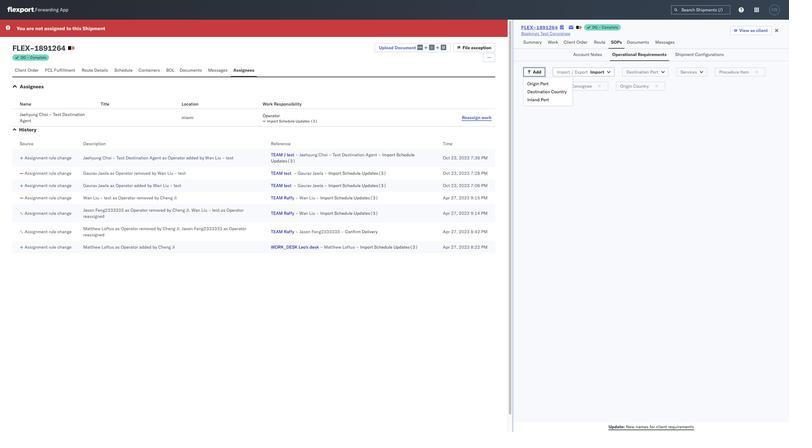 Task type: locate. For each thing, give the bounding box(es) containing it.
loftus for matthew loftus as operator removed by cheng ji. jason feng2333333 as operator reassigned
[[102, 226, 114, 232]]

6 assignment rule change from the top
[[25, 229, 72, 235]]

5 change from the top
[[57, 211, 72, 216]]

1 horizontal spatial order
[[577, 39, 588, 45]]

client order up account
[[564, 39, 588, 45]]

8:42
[[471, 229, 480, 235]]

dg down flex
[[21, 55, 26, 60]]

1 vertical spatial order
[[28, 68, 39, 73]]

removed down the jason feng2333333 as operator removed by cheng ji. wan liu - test as operator reassigned
[[139, 226, 156, 232]]

oct for oct 23, 2023 7:28 pm
[[443, 171, 450, 176]]

operational requirements button
[[610, 49, 669, 61]]

1 rule from the top
[[49, 155, 56, 161]]

messages
[[656, 39, 675, 45], [208, 68, 228, 73]]

removed for feng2333333
[[149, 208, 166, 213]]

change for jason feng2333333 as operator removed by cheng ji. wan liu - test as operator reassigned
[[57, 211, 72, 216]]

import
[[557, 69, 570, 75], [591, 69, 605, 75], [267, 119, 278, 124], [383, 152, 395, 158], [329, 171, 342, 176], [329, 183, 342, 189], [320, 196, 333, 201], [320, 211, 333, 216], [360, 245, 373, 250]]

work inside button
[[548, 39, 558, 45]]

team for gaurav jawla as operator added by wan liu - test
[[271, 183, 283, 189]]

assignment rule change
[[25, 155, 72, 161], [25, 171, 72, 176], [25, 183, 72, 189], [25, 196, 72, 201], [25, 211, 72, 216], [25, 229, 72, 235], [25, 245, 72, 250]]

0 horizontal spatial messages button
[[206, 65, 231, 77]]

by inside the jason feng2333333 as operator removed by cheng ji. wan liu - test as operator reassigned
[[167, 208, 171, 213]]

4 assignment from the top
[[25, 196, 48, 201]]

document
[[395, 45, 416, 50]]

origin inside button
[[621, 84, 632, 89]]

2 2023 from the top
[[459, 171, 470, 176]]

upload document
[[379, 45, 416, 50]]

0 vertical spatial route
[[594, 39, 606, 45]]

route inside button
[[594, 39, 606, 45]]

27, down the apr 27, 2023 8:42 pm
[[451, 245, 458, 250]]

import inside button
[[267, 119, 278, 124]]

6 team from the top
[[271, 229, 283, 235]]

23,
[[451, 155, 458, 161], [451, 171, 458, 176], [451, 183, 458, 189]]

27,
[[451, 196, 458, 201], [451, 211, 458, 216], [451, 229, 458, 235], [451, 245, 458, 250]]

0 vertical spatial dg
[[593, 25, 598, 30]]

shipment right this
[[83, 25, 105, 31]]

3 apr from the top
[[443, 229, 450, 235]]

jaehyung down name
[[20, 112, 38, 117]]

1 vertical spatial 23,
[[451, 171, 458, 176]]

3 raffy from the top
[[284, 229, 294, 235]]

test
[[287, 152, 294, 158], [226, 155, 234, 161], [178, 171, 186, 176], [284, 171, 292, 176], [174, 183, 181, 189], [284, 183, 292, 189], [104, 196, 111, 201], [212, 208, 220, 213]]

by for gaurav jawla as operator removed by wan liu - test
[[152, 171, 156, 176]]

1 vertical spatial team raffy - wan liu - import schedule updates(3)
[[271, 211, 378, 216]]

0 vertical spatial work
[[548, 39, 558, 45]]

schedule inside button
[[114, 68, 133, 73]]

0 horizontal spatial messages
[[208, 68, 228, 73]]

as
[[751, 28, 755, 33], [162, 155, 167, 161], [110, 171, 115, 176], [110, 183, 115, 189], [113, 196, 117, 201], [125, 208, 129, 213], [221, 208, 225, 213], [115, 226, 120, 232], [224, 226, 228, 232], [115, 245, 120, 250]]

documents button right bol
[[177, 65, 206, 77]]

pm for apr 27, 2023 9:14 pm
[[481, 211, 488, 216]]

pm for apr 27, 2023 8:42 pm
[[481, 229, 488, 235]]

complete up sops
[[602, 25, 618, 30]]

shipment inside button
[[676, 52, 694, 57]]

app
[[60, 7, 68, 13]]

cheng inside the jason feng2333333 as operator removed by cheng ji. wan liu - test as operator reassigned
[[172, 208, 185, 213]]

0 vertical spatial client order
[[564, 39, 588, 45]]

country inside button
[[634, 84, 649, 89]]

2 oct from the top
[[443, 171, 450, 176]]

1 horizontal spatial ji.
[[186, 208, 190, 213]]

2023 left 9:15
[[459, 196, 470, 201]]

test
[[541, 31, 549, 36], [53, 112, 61, 117], [333, 152, 341, 158], [117, 155, 125, 161]]

1 horizontal spatial assignees
[[233, 68, 254, 73]]

oct 23, 2023 7:28 pm
[[443, 171, 488, 176]]

apr up apr 27, 2023 8:22 pm
[[443, 229, 450, 235]]

pm for apr 27, 2023 8:22 pm
[[481, 245, 488, 250]]

updates
[[296, 119, 310, 124]]

2 change from the top
[[57, 171, 72, 176]]

23, up oct 23, 2023 7:06 pm at the right
[[451, 171, 458, 176]]

rule for matthew loftus as operator added by cheng ji
[[49, 245, 56, 250]]

cheng down the jason feng2333333 as operator removed by cheng ji. wan liu - test as operator reassigned
[[163, 226, 175, 232]]

jaehyung down description
[[83, 155, 101, 161]]

client order button up account
[[561, 37, 592, 49]]

cheng for matthew loftus as operator added by cheng ji
[[158, 245, 171, 250]]

0 vertical spatial 1891264
[[537, 24, 558, 31]]

apr down apr 27, 2023 9:15 pm
[[443, 211, 450, 216]]

rule for gaurav jawla as operator removed by wan liu - test
[[49, 171, 56, 176]]

0 horizontal spatial jaehyung
[[20, 112, 38, 117]]

jaehyung
[[20, 112, 38, 117], [300, 152, 318, 158], [83, 155, 101, 161]]

5 team from the top
[[271, 211, 283, 216]]

2 rule from the top
[[49, 171, 56, 176]]

0 vertical spatial client order button
[[561, 37, 592, 49]]

import inside the import schedule updates(3)
[[383, 152, 395, 158]]

origin down destination port
[[621, 84, 632, 89]]

consignee
[[550, 31, 571, 36], [572, 84, 592, 89]]

destination
[[627, 69, 649, 75], [528, 89, 550, 95], [62, 112, 85, 117], [342, 152, 365, 158], [126, 155, 148, 161]]

2 team test - gaurav jawla - import schedule updates(3) from the top
[[271, 183, 386, 189]]

pm for oct 23, 2023 7:28 pm
[[481, 171, 488, 176]]

new
[[626, 425, 635, 430]]

0 vertical spatial assignees
[[233, 68, 254, 73]]

complete down flex - 1891264
[[30, 55, 46, 60]]

2 vertical spatial port
[[541, 97, 549, 103]]

client down flex
[[15, 68, 26, 73]]

jaehyung for jaehyung choi - test destination agent
[[20, 112, 38, 117]]

procedure
[[720, 69, 740, 75]]

7 rule from the top
[[49, 245, 56, 250]]

os button
[[768, 3, 782, 17]]

0 horizontal spatial documents
[[180, 68, 202, 73]]

import schedule updates                (3)
[[267, 119, 318, 124]]

to
[[66, 25, 71, 31]]

1 team test - gaurav jawla - import schedule updates(3) from the top
[[271, 171, 386, 176]]

schedule inside button
[[279, 119, 295, 124]]

2023 left 8:42
[[459, 229, 470, 235]]

5 2023 from the top
[[459, 211, 470, 216]]

pm right 8:42
[[481, 229, 488, 235]]

pm right the 7:28
[[481, 171, 488, 176]]

client right "for"
[[657, 425, 667, 430]]

route for route
[[594, 39, 606, 45]]

import schedule updates                (3) button
[[263, 119, 451, 124]]

exception
[[471, 45, 492, 51]]

documents right bol button
[[180, 68, 202, 73]]

reassigned
[[83, 214, 105, 220], [83, 233, 105, 238]]

1 vertical spatial dg
[[21, 55, 26, 60]]

0 horizontal spatial client
[[657, 425, 667, 430]]

2 vertical spatial added
[[139, 245, 151, 250]]

7 2023 from the top
[[459, 245, 470, 250]]

work for work responsibility
[[263, 101, 273, 107]]

0 horizontal spatial requirements
[[527, 98, 553, 103]]

27, down oct 23, 2023 7:06 pm at the right
[[451, 196, 458, 201]]

order left "fcl"
[[28, 68, 39, 73]]

reassign work
[[462, 115, 492, 120]]

country
[[634, 84, 649, 89], [551, 89, 567, 95]]

1 horizontal spatial origin
[[621, 84, 632, 89]]

requirements
[[527, 98, 553, 103], [669, 425, 694, 430]]

2 apr from the top
[[443, 211, 450, 216]]

pm
[[481, 155, 488, 161], [481, 171, 488, 176], [481, 183, 488, 189], [481, 196, 488, 201], [481, 211, 488, 216], [481, 229, 488, 235], [481, 245, 488, 250]]

3 23, from the top
[[451, 183, 458, 189]]

jaehyung inside jaehyung choi - test destination agent
[[20, 112, 38, 117]]

j
[[284, 152, 286, 158]]

updates(3)
[[271, 159, 296, 164], [362, 171, 386, 176], [362, 183, 386, 189], [354, 196, 378, 201], [354, 211, 378, 216], [394, 245, 418, 250]]

1 oct from the top
[[443, 155, 450, 161]]

23, up apr 27, 2023 9:15 pm
[[451, 183, 458, 189]]

client right work button
[[564, 39, 576, 45]]

forwarding app link
[[7, 7, 68, 13]]

names
[[636, 425, 649, 430]]

7 assignment rule change from the top
[[25, 245, 72, 250]]

order up account
[[577, 39, 588, 45]]

1 horizontal spatial messages button
[[653, 37, 678, 49]]

route left details
[[82, 68, 93, 73]]

pm right 7:36
[[481, 155, 488, 161]]

2 vertical spatial oct
[[443, 183, 450, 189]]

3 2023 from the top
[[459, 183, 470, 189]]

0 horizontal spatial client
[[15, 68, 26, 73]]

flex - 1891264
[[12, 43, 65, 53]]

1 horizontal spatial choi
[[103, 155, 112, 161]]

0 vertical spatial reassigned
[[83, 214, 105, 220]]

1 vertical spatial raffy
[[284, 211, 294, 216]]

by for matthew loftus as operator added by cheng ji
[[153, 245, 157, 250]]

assignment for jaehyung choi - test destination agent as operator added by wan liu - test
[[25, 155, 48, 161]]

1 vertical spatial messages button
[[206, 65, 231, 77]]

work left responsibility
[[263, 101, 273, 107]]

work down bookings test consignee link
[[548, 39, 558, 45]]

assignment rule change for gaurav jawla as operator added by wan liu - test
[[25, 183, 72, 189]]

client right the view
[[756, 28, 768, 33]]

client order left "fcl"
[[15, 68, 39, 73]]

oct
[[443, 155, 450, 161], [443, 171, 450, 176], [443, 183, 450, 189]]

requirements down 'shipper' button
[[527, 98, 553, 103]]

3 assignment from the top
[[25, 183, 48, 189]]

- inside the jason feng2333333 as operator removed by cheng ji. wan liu - test as operator reassigned
[[208, 208, 211, 213]]

apr 27, 2023 9:14 pm
[[443, 211, 488, 216]]

0 horizontal spatial origin
[[528, 81, 539, 87]]

5 assignment from the top
[[25, 211, 48, 216]]

Search Shipments (/) text field
[[671, 5, 731, 14]]

0
[[524, 98, 526, 103]]

2023 left 7:36
[[459, 155, 470, 161]]

1891264 down assigned
[[34, 43, 65, 53]]

0 vertical spatial documents button
[[625, 37, 653, 49]]

2 vertical spatial 23,
[[451, 183, 458, 189]]

assignment rule change for matthew loftus as operator removed by cheng ji. jason feng2333333 as operator reassigned
[[25, 229, 72, 235]]

removed up gaurav jawla as operator added by wan liu - test
[[134, 171, 151, 176]]

0 horizontal spatial dg
[[21, 55, 26, 60]]

updates(3) for oct 23, 2023 7:28 pm
[[362, 171, 386, 176]]

1 horizontal spatial dg
[[593, 25, 598, 30]]

0 horizontal spatial assignees button
[[20, 84, 44, 90]]

2 horizontal spatial jaehyung
[[300, 152, 318, 158]]

1 2023 from the top
[[459, 155, 470, 161]]

1 vertical spatial port
[[541, 81, 549, 87]]

destination port
[[627, 69, 659, 75]]

dg - complete up route button on the top right of page
[[593, 25, 618, 30]]

0 horizontal spatial route
[[82, 68, 93, 73]]

0 horizontal spatial country
[[551, 89, 567, 95]]

1 23, from the top
[[451, 155, 458, 161]]

miami
[[182, 115, 194, 121]]

0 vertical spatial order
[[577, 39, 588, 45]]

documents button up operational requirements
[[625, 37, 653, 49]]

agent inside jaehyung choi - test destination agent
[[20, 118, 31, 124]]

3 assignment rule change from the top
[[25, 183, 72, 189]]

assignment for wan liu - test as operator removed by cheng ji
[[25, 196, 48, 201]]

2023
[[459, 155, 470, 161], [459, 171, 470, 176], [459, 183, 470, 189], [459, 196, 470, 201], [459, 211, 470, 216], [459, 229, 470, 235], [459, 245, 470, 250]]

0 horizontal spatial dg - complete
[[21, 55, 46, 60]]

documents button
[[625, 37, 653, 49], [177, 65, 206, 77]]

1 vertical spatial documents
[[180, 68, 202, 73]]

1 vertical spatial assignees
[[20, 84, 44, 90]]

1 vertical spatial team test - gaurav jawla - import schedule updates(3)
[[271, 183, 386, 189]]

1 vertical spatial shipment
[[676, 52, 694, 57]]

5 assignment rule change from the top
[[25, 211, 72, 216]]

view as client
[[740, 28, 768, 33]]

messages button
[[653, 37, 678, 49], [206, 65, 231, 77]]

client order
[[564, 39, 588, 45], [15, 68, 39, 73]]

7:28
[[471, 171, 480, 176]]

oct down time
[[443, 155, 450, 161]]

documents up operational requirements
[[627, 39, 649, 45]]

sops
[[611, 39, 622, 45]]

pm right the 7:06
[[481, 183, 488, 189]]

6 rule from the top
[[49, 229, 56, 235]]

1 horizontal spatial jason
[[182, 226, 193, 232]]

0 horizontal spatial assignees
[[20, 84, 44, 90]]

complete
[[602, 25, 618, 30], [30, 55, 46, 60]]

1 27, from the top
[[451, 196, 458, 201]]

client order button
[[561, 37, 592, 49], [12, 65, 43, 77]]

operational requirements
[[613, 52, 667, 57]]

0 vertical spatial dg - complete
[[593, 25, 618, 30]]

1 vertical spatial ji.
[[177, 226, 181, 232]]

work for work
[[548, 39, 558, 45]]

1 horizontal spatial assignees button
[[231, 65, 257, 77]]

team for matthew loftus as operator removed by cheng ji. jason feng2333333 as operator reassigned
[[271, 229, 283, 235]]

team raffy - wan liu - import schedule updates(3) for apr 27, 2023 9:14 pm
[[271, 211, 378, 216]]

1 vertical spatial route
[[82, 68, 93, 73]]

choi inside jaehyung choi - test destination agent
[[39, 112, 48, 117]]

port right inland
[[541, 97, 549, 103]]

upload
[[379, 45, 394, 50]]

1 change from the top
[[57, 155, 72, 161]]

upload document button
[[375, 43, 451, 52]]

shipment
[[83, 25, 105, 31], [676, 52, 694, 57]]

0 requirements
[[524, 98, 553, 103]]

0 vertical spatial team raffy - wan liu - import schedule updates(3)
[[271, 196, 378, 201]]

removed inside the jason feng2333333 as operator removed by cheng ji. wan liu - test as operator reassigned
[[149, 208, 166, 213]]

2 vertical spatial raffy
[[284, 229, 294, 235]]

23, down time
[[451, 155, 458, 161]]

27, for apr 27, 2023 9:14 pm
[[451, 211, 458, 216]]

by for matthew loftus as operator removed by cheng ji. jason feng2333333 as operator reassigned
[[157, 226, 162, 232]]

6 change from the top
[[57, 229, 72, 235]]

liu inside the jason feng2333333 as operator removed by cheng ji. wan liu - test as operator reassigned
[[201, 208, 207, 213]]

0 vertical spatial complete
[[602, 25, 618, 30]]

oct 23, 2023 7:06 pm
[[443, 183, 488, 189]]

1 horizontal spatial dg - complete
[[593, 25, 618, 30]]

consignee button
[[567, 82, 609, 91]]

by
[[200, 155, 204, 161], [152, 171, 156, 176], [147, 183, 152, 189], [154, 196, 159, 201], [167, 208, 171, 213], [157, 226, 162, 232], [153, 245, 157, 250]]

ji. inside the jason feng2333333 as operator removed by cheng ji. wan liu - test as operator reassigned
[[186, 208, 190, 213]]

0 vertical spatial assignees button
[[231, 65, 257, 77]]

3 rule from the top
[[49, 183, 56, 189]]

apr down the apr 27, 2023 8:42 pm
[[443, 245, 450, 250]]

1 apr from the top
[[443, 196, 450, 201]]

country down destination port
[[634, 84, 649, 89]]

delivery
[[362, 229, 378, 235]]

pm for apr 27, 2023 9:15 pm
[[481, 196, 488, 201]]

1 team raffy - wan liu - import schedule updates(3) from the top
[[271, 196, 378, 201]]

route
[[594, 39, 606, 45], [82, 68, 93, 73]]

bookings test consignee
[[521, 31, 571, 36]]

4 assignment rule change from the top
[[25, 196, 72, 201]]

added for cheng
[[139, 245, 151, 250]]

test inside the jason feng2333333 as operator removed by cheng ji. wan liu - test as operator reassigned
[[212, 208, 220, 213]]

4 27, from the top
[[451, 245, 458, 250]]

loftus
[[102, 226, 114, 232], [102, 245, 114, 250], [343, 245, 355, 250]]

1 horizontal spatial client order
[[564, 39, 588, 45]]

6 assignment from the top
[[25, 229, 48, 235]]

1 horizontal spatial 1891264
[[537, 24, 558, 31]]

origin down add button
[[528, 81, 539, 87]]

assignment for gaurav jawla as operator added by wan liu - test
[[25, 183, 48, 189]]

rule for jason feng2333333 as operator removed by cheng ji. wan liu - test as operator reassigned
[[49, 211, 56, 216]]

2023 left 8:22
[[459, 245, 470, 250]]

0 vertical spatial ji.
[[186, 208, 190, 213]]

27, up apr 27, 2023 8:22 pm
[[451, 229, 458, 235]]

2 assignment from the top
[[25, 171, 48, 176]]

route button
[[592, 37, 609, 49]]

1 horizontal spatial consignee
[[572, 84, 592, 89]]

0 vertical spatial consignee
[[550, 31, 571, 36]]

2023 left the 7:28
[[459, 171, 470, 176]]

1 vertical spatial documents button
[[177, 65, 206, 77]]

1 horizontal spatial complete
[[602, 25, 618, 30]]

flex-
[[521, 24, 537, 31]]

2 team from the top
[[271, 171, 283, 176]]

dg up route button on the top right of page
[[593, 25, 598, 30]]

4 apr from the top
[[443, 245, 450, 250]]

7 assignment from the top
[[25, 245, 48, 250]]

1 horizontal spatial jaehyung
[[83, 155, 101, 161]]

0 horizontal spatial choi
[[39, 112, 48, 117]]

2023 left the 7:06
[[459, 183, 470, 189]]

ji up the jason feng2333333 as operator removed by cheng ji. wan liu - test as operator reassigned
[[174, 196, 177, 201]]

removed up matthew loftus as operator removed by cheng ji. jason feng2333333 as operator reassigned
[[149, 208, 166, 213]]

1 reassigned from the top
[[83, 214, 105, 220]]

import / export import
[[557, 69, 605, 75]]

1 assignment from the top
[[25, 155, 48, 161]]

dg - complete down flex - 1891264
[[21, 55, 46, 60]]

team raffy - wan liu - import schedule updates(3)
[[271, 196, 378, 201], [271, 211, 378, 216]]

consignee down export
[[572, 84, 592, 89]]

2023 left 9:14
[[459, 211, 470, 216]]

1 vertical spatial consignee
[[572, 84, 592, 89]]

2 27, from the top
[[451, 211, 458, 216]]

0 vertical spatial 23,
[[451, 155, 458, 161]]

1 horizontal spatial agent
[[150, 155, 161, 161]]

3 oct from the top
[[443, 183, 450, 189]]

team for jason feng2333333 as operator removed by cheng ji. wan liu - test as operator reassigned
[[271, 211, 283, 216]]

cheng up matthew loftus as operator removed by cheng ji. jason feng2333333 as operator reassigned
[[172, 208, 185, 213]]

1 horizontal spatial requirements
[[669, 425, 694, 430]]

change for matthew loftus as operator added by cheng ji
[[57, 245, 72, 250]]

client order button left "fcl"
[[12, 65, 43, 77]]

item
[[741, 69, 749, 75]]

schedule inside the import schedule updates(3)
[[397, 152, 415, 158]]

4 change from the top
[[57, 196, 72, 201]]

2 assignment rule change from the top
[[25, 171, 72, 176]]

0 horizontal spatial consignee
[[550, 31, 571, 36]]

1 vertical spatial work
[[263, 101, 273, 107]]

5 rule from the top
[[49, 211, 56, 216]]

1 horizontal spatial country
[[634, 84, 649, 89]]

assignment rule change for jason feng2333333 as operator removed by cheng ji. wan liu - test as operator reassigned
[[25, 211, 72, 216]]

jawla
[[98, 171, 109, 176], [313, 171, 323, 176], [98, 183, 109, 189], [313, 183, 323, 189]]

port inside button
[[651, 69, 659, 75]]

shipment configurations button
[[673, 49, 730, 61]]

3 27, from the top
[[451, 229, 458, 235]]

1891264 up bookings test consignee
[[537, 24, 558, 31]]

consignee up work button
[[550, 31, 571, 36]]

1 vertical spatial messages
[[208, 68, 228, 73]]

loftus inside matthew loftus as operator removed by cheng ji. jason feng2333333 as operator reassigned
[[102, 226, 114, 232]]

pm right 8:22
[[481, 245, 488, 250]]

ji. inside matthew loftus as operator removed by cheng ji. jason feng2333333 as operator reassigned
[[177, 226, 181, 232]]

cheng down matthew loftus as operator removed by cheng ji. jason feng2333333 as operator reassigned
[[158, 245, 171, 250]]

jason inside the jason feng2333333 as operator removed by cheng ji. wan liu - test as operator reassigned
[[83, 208, 94, 213]]

updates(3) for apr 27, 2023 9:15 pm
[[354, 196, 378, 201]]

1 horizontal spatial client
[[564, 39, 576, 45]]

rule for matthew loftus as operator removed by cheng ji. jason feng2333333 as operator reassigned
[[49, 229, 56, 235]]

by for gaurav jawla as operator added by wan liu - test
[[147, 183, 152, 189]]

1 vertical spatial dg - complete
[[21, 55, 46, 60]]

1 horizontal spatial messages
[[656, 39, 675, 45]]

pm right 9:14
[[481, 211, 488, 216]]

0 vertical spatial documents
[[627, 39, 649, 45]]

shipment configurations
[[676, 52, 724, 57]]

27, down apr 27, 2023 9:15 pm
[[451, 211, 458, 216]]

route up notes
[[594, 39, 606, 45]]

removed inside matthew loftus as operator removed by cheng ji. jason feng2333333 as operator reassigned
[[139, 226, 156, 232]]

team test - gaurav jawla - import schedule updates(3) for oct 23, 2023 7:06 pm
[[271, 183, 386, 189]]

wan
[[205, 155, 214, 161], [158, 171, 166, 176], [153, 183, 162, 189], [83, 196, 92, 201], [300, 196, 308, 201], [192, 208, 200, 213], [300, 211, 308, 216]]

1 vertical spatial reassigned
[[83, 233, 105, 238]]

matthew inside matthew loftus as operator removed by cheng ji. jason feng2333333 as operator reassigned
[[83, 226, 101, 232]]

0 horizontal spatial work
[[263, 101, 273, 107]]

2 team raffy - wan liu - import schedule updates(3) from the top
[[271, 211, 378, 216]]

3 team from the top
[[271, 183, 283, 189]]

2 23, from the top
[[451, 171, 458, 176]]

destination inside jaehyung choi - test destination agent
[[62, 112, 85, 117]]

0 horizontal spatial agent
[[20, 118, 31, 124]]

2 raffy from the top
[[284, 211, 294, 216]]

0 horizontal spatial jason
[[83, 208, 94, 213]]

1 assignment rule change from the top
[[25, 155, 72, 161]]

client inside button
[[756, 28, 768, 33]]

cheng for jason feng2333333 as operator removed by cheng ji. wan liu - test as operator reassigned
[[172, 208, 185, 213]]

7 change from the top
[[57, 245, 72, 250]]

0 vertical spatial ji
[[174, 196, 177, 201]]

assignees
[[233, 68, 254, 73], [20, 84, 44, 90]]

2023 for 9:15
[[459, 196, 470, 201]]

apr for apr 27, 2023 8:22 pm
[[443, 245, 450, 250]]

port down add
[[541, 81, 549, 87]]

rule for jaehyung choi - test destination agent as operator added by wan liu - test
[[49, 155, 56, 161]]

shipment up services
[[676, 52, 694, 57]]

matthew for matthew loftus as operator added by cheng ji
[[83, 245, 101, 250]]

assignment for matthew loftus as operator added by cheng ji
[[25, 245, 48, 250]]

sops button
[[609, 37, 625, 49]]

1 vertical spatial complete
[[30, 55, 46, 60]]

- inside jaehyung choi - test destination agent
[[49, 112, 52, 117]]

agent
[[20, 118, 31, 124], [366, 152, 377, 158], [150, 155, 161, 161]]

0 vertical spatial raffy
[[284, 196, 294, 201]]

country up the 0 requirements
[[551, 89, 567, 95]]

origin inside origin port destination country inland port
[[528, 81, 539, 87]]

1 horizontal spatial documents
[[627, 39, 649, 45]]

0 horizontal spatial order
[[28, 68, 39, 73]]

port
[[651, 69, 659, 75], [541, 81, 549, 87], [541, 97, 549, 103]]

time
[[443, 141, 453, 147]]

2 reassigned from the top
[[83, 233, 105, 238]]

agent for jaehyung choi - test destination agent as operator added by wan liu - test
[[150, 155, 161, 161]]

apr down oct 23, 2023 7:06 pm at the right
[[443, 196, 450, 201]]

3 change from the top
[[57, 183, 72, 189]]

client
[[756, 28, 768, 33], [657, 425, 667, 430]]

cheng inside matthew loftus as operator removed by cheng ji. jason feng2333333 as operator reassigned
[[163, 226, 175, 232]]

oct up apr 27, 2023 9:15 pm
[[443, 183, 450, 189]]

change for jaehyung choi - test destination agent as operator added by wan liu - test
[[57, 155, 72, 161]]

jaehyung right j
[[300, 152, 318, 158]]

updates(3) for oct 23, 2023 7:06 pm
[[362, 183, 386, 189]]

ji down matthew loftus as operator removed by cheng ji. jason feng2333333 as operator reassigned
[[172, 245, 175, 250]]

4 rule from the top
[[49, 196, 56, 201]]

flex
[[12, 43, 30, 53]]

2023 for 8:22
[[459, 245, 470, 250]]

oct up oct 23, 2023 7:06 pm at the right
[[443, 171, 450, 176]]

1 team from the top
[[271, 152, 283, 158]]

port down requirements
[[651, 69, 659, 75]]

4 2023 from the top
[[459, 196, 470, 201]]

by inside matthew loftus as operator removed by cheng ji. jason feng2333333 as operator reassigned
[[157, 226, 162, 232]]

apr for apr 27, 2023 9:15 pm
[[443, 196, 450, 201]]

assignment for matthew loftus as operator removed by cheng ji. jason feng2333333 as operator reassigned
[[25, 229, 48, 235]]

4 team from the top
[[271, 196, 283, 201]]

route inside button
[[82, 68, 93, 73]]

requirements right "for"
[[669, 425, 694, 430]]

feng2333333
[[95, 208, 124, 213], [194, 226, 222, 232], [312, 229, 340, 235]]

apr 27, 2023 8:42 pm
[[443, 229, 488, 235]]

removed for loftus
[[139, 226, 156, 232]]

team test - gaurav jawla - import schedule updates(3)
[[271, 171, 386, 176], [271, 183, 386, 189]]

ji. for wan
[[186, 208, 190, 213]]

pm right 9:15
[[481, 196, 488, 201]]

6 2023 from the top
[[459, 229, 470, 235]]



Task type: vqa. For each thing, say whether or not it's contained in the screenshot.
I am filing a commendation report to improve
no



Task type: describe. For each thing, give the bounding box(es) containing it.
loftus for matthew loftus as operator added by cheng ji
[[102, 245, 114, 250]]

not
[[35, 25, 43, 31]]

0 horizontal spatial client order button
[[12, 65, 43, 77]]

team for gaurav jawla as operator removed by wan liu - test
[[271, 171, 283, 176]]

as inside button
[[751, 28, 755, 33]]

account
[[573, 52, 590, 57]]

by for jason feng2333333 as operator removed by cheng ji. wan liu - test as operator reassigned
[[167, 208, 171, 213]]

team j test - jaehyung choi - test destination agent -
[[271, 152, 381, 158]]

assignees inside the assignees button
[[233, 68, 254, 73]]

services button
[[677, 68, 708, 77]]

assignment rule change for jaehyung choi - test destination agent as operator added by wan liu - test
[[25, 155, 72, 161]]

23, for oct 23, 2023 7:06 pm
[[451, 183, 458, 189]]

choi for jaehyung choi - test destination agent
[[39, 112, 48, 117]]

1 vertical spatial client
[[657, 425, 667, 430]]

1 horizontal spatial documents button
[[625, 37, 653, 49]]

view as client button
[[730, 26, 772, 35]]

summary button
[[521, 37, 546, 49]]

apr for apr 27, 2023 8:42 pm
[[443, 229, 450, 235]]

procedure item button
[[715, 68, 766, 77]]

cheng up the jason feng2333333 as operator removed by cheng ji. wan liu - test as operator reassigned
[[160, 196, 173, 201]]

name
[[20, 101, 31, 107]]

pm for oct 23, 2023 7:06 pm
[[481, 183, 488, 189]]

0 vertical spatial requirements
[[527, 98, 553, 103]]

2023 for 7:06
[[459, 183, 470, 189]]

matthew loftus as operator added by cheng ji
[[83, 245, 175, 250]]

team for jaehyung choi - test destination agent as operator added by wan liu - test
[[271, 152, 283, 158]]

wan liu - test as operator removed by cheng ji
[[83, 196, 177, 201]]

route for route details
[[82, 68, 93, 73]]

you are not assigned to this shipment
[[17, 25, 105, 31]]

containers button
[[136, 65, 164, 77]]

removed down gaurav jawla as operator added by wan liu - test
[[137, 196, 153, 201]]

fcl fulfillment button
[[43, 65, 79, 77]]

change for wan liu - test as operator removed by cheng ji
[[57, 196, 72, 201]]

file
[[463, 45, 470, 51]]

assignment rule change for wan liu - test as operator removed by cheng ji
[[25, 196, 72, 201]]

bol
[[166, 68, 175, 73]]

raffy for operator
[[284, 229, 294, 235]]

reassigned inside matthew loftus as operator removed by cheng ji. jason feng2333333 as operator reassigned
[[83, 233, 105, 238]]

work responsibility
[[263, 101, 302, 107]]

8:22
[[471, 245, 480, 250]]

oct for oct 23, 2023 7:36 pm
[[443, 155, 450, 161]]

agent for jaehyung choi - test destination agent
[[20, 118, 31, 124]]

jason inside matthew loftus as operator removed by cheng ji. jason feng2333333 as operator reassigned
[[182, 226, 193, 232]]

account notes button
[[571, 49, 606, 61]]

reassign work button
[[458, 113, 496, 122]]

2 horizontal spatial agent
[[366, 152, 377, 158]]

0 vertical spatial shipment
[[83, 25, 105, 31]]

assignment rule change for gaurav jawla as operator removed by wan liu - test
[[25, 171, 72, 176]]

origin country
[[621, 84, 649, 89]]

23, for oct 23, 2023 7:28 pm
[[451, 171, 458, 176]]

0 horizontal spatial documents button
[[177, 65, 206, 77]]

assigned
[[44, 25, 65, 31]]

origin port destination country inland port
[[528, 81, 567, 103]]

work
[[482, 115, 492, 120]]

1 vertical spatial requirements
[[669, 425, 694, 430]]

updates(3) inside the import schedule updates(3)
[[271, 159, 296, 164]]

0 vertical spatial messages
[[656, 39, 675, 45]]

ji. for jason
[[177, 226, 181, 232]]

shipper
[[528, 84, 543, 89]]

destination inside origin port destination country inland port
[[528, 89, 550, 95]]

23, for oct 23, 2023 7:36 pm
[[451, 155, 458, 161]]

summary
[[524, 39, 542, 45]]

consignee inside consignee button
[[572, 84, 592, 89]]

added for wan
[[134, 183, 146, 189]]

0 vertical spatial messages button
[[653, 37, 678, 49]]

pm for oct 23, 2023 7:36 pm
[[481, 155, 488, 161]]

27, for apr 27, 2023 8:22 pm
[[451, 245, 458, 250]]

update:
[[609, 425, 625, 430]]

for
[[650, 425, 655, 430]]

operational
[[613, 52, 637, 57]]

2023 for 9:14
[[459, 211, 470, 216]]

destination port button
[[622, 68, 669, 77]]

assignment for gaurav jawla as operator removed by wan liu - test
[[25, 171, 48, 176]]

title
[[101, 101, 109, 107]]

schedule button
[[112, 65, 136, 77]]

apr 27, 2023 9:15 pm
[[443, 196, 488, 201]]

2 horizontal spatial jason
[[300, 229, 311, 235]]

0 vertical spatial client
[[564, 39, 576, 45]]

os
[[772, 7, 778, 12]]

origin for origin country
[[621, 84, 632, 89]]

gaurav jawla as operator removed by wan liu - test
[[83, 171, 186, 176]]

/
[[571, 69, 574, 75]]

add
[[533, 69, 542, 75]]

bookings
[[521, 31, 540, 36]]

export
[[575, 69, 588, 75]]

confirm
[[345, 229, 361, 235]]

test inside jaehyung choi - test destination agent
[[53, 112, 61, 117]]

destination inside button
[[627, 69, 649, 75]]

country inside origin port destination country inland port
[[551, 89, 567, 95]]

jaehyung choi - test destination agent as operator added by wan liu - test
[[83, 155, 234, 161]]

consignee inside bookings test consignee link
[[550, 31, 571, 36]]

jaehyung choi - test destination agent
[[20, 112, 85, 124]]

history button
[[19, 127, 36, 133]]

work_desk leo's desk - matthew loftus - import schedule updates(3)
[[271, 245, 418, 250]]

9:15
[[471, 196, 480, 201]]

jaehyung for jaehyung choi - test destination agent as operator added by wan liu - test
[[83, 155, 101, 161]]

matthew for matthew loftus as operator removed by cheng ji. jason feng2333333 as operator reassigned
[[83, 226, 101, 232]]

1 raffy from the top
[[284, 196, 294, 201]]

update: new names for client requirements
[[609, 425, 694, 430]]

gaurav jawla as operator added by wan liu - test
[[83, 183, 181, 189]]

source
[[20, 141, 33, 147]]

removed for jawla
[[134, 171, 151, 176]]

team raffy - wan liu - import schedule updates(3) for apr 27, 2023 9:15 pm
[[271, 196, 378, 201]]

reassign
[[462, 115, 481, 120]]

wan inside the jason feng2333333 as operator removed by cheng ji. wan liu - test as operator reassigned
[[192, 208, 200, 213]]

oct for oct 23, 2023 7:06 pm
[[443, 183, 450, 189]]

shipper button
[[524, 82, 560, 91]]

work_desk
[[271, 245, 298, 250]]

change for matthew loftus as operator removed by cheng ji. jason feng2333333 as operator reassigned
[[57, 229, 72, 235]]

change for gaurav jawla as operator added by wan liu - test
[[57, 183, 72, 189]]

apr 27, 2023 8:22 pm
[[443, 245, 488, 250]]

7:36
[[471, 155, 480, 161]]

raffy for test
[[284, 211, 294, 216]]

flexport. image
[[7, 7, 35, 13]]

add button
[[524, 68, 546, 77]]

documents for left documents button
[[180, 68, 202, 73]]

port for destination
[[651, 69, 659, 75]]

0 horizontal spatial client order
[[15, 68, 39, 73]]

documents for right documents button
[[627, 39, 649, 45]]

origin for origin port destination country inland port
[[528, 81, 539, 87]]

reference
[[271, 141, 291, 147]]

rule for wan liu - test as operator removed by cheng ji
[[49, 196, 56, 201]]

fulfillment
[[54, 68, 75, 73]]

bookings test consignee link
[[521, 31, 571, 37]]

configurations
[[695, 52, 724, 57]]

flex-1891264 link
[[521, 24, 558, 31]]

responsibility
[[274, 101, 302, 107]]

choi for jaehyung choi - test destination agent as operator added by wan liu - test
[[103, 155, 112, 161]]

oct 23, 2023 7:36 pm
[[443, 155, 488, 161]]

27, for apr 27, 2023 8:42 pm
[[451, 229, 458, 235]]

apr for apr 27, 2023 9:14 pm
[[443, 211, 450, 216]]

0 horizontal spatial 1891264
[[34, 43, 65, 53]]

are
[[26, 25, 34, 31]]

port for origin
[[541, 81, 549, 87]]

description
[[83, 141, 106, 147]]

desk
[[310, 245, 319, 250]]

feng2333333 inside matthew loftus as operator removed by cheng ji. jason feng2333333 as operator reassigned
[[194, 226, 222, 232]]

notes
[[591, 52, 602, 57]]

containers
[[139, 68, 160, 73]]

2 horizontal spatial choi
[[319, 152, 328, 158]]

rule for gaurav jawla as operator added by wan liu - test
[[49, 183, 56, 189]]

route details
[[82, 68, 108, 73]]

account notes
[[573, 52, 602, 57]]

work button
[[546, 37, 561, 49]]

27, for apr 27, 2023 9:15 pm
[[451, 196, 458, 201]]

reassigned inside the jason feng2333333 as operator removed by cheng ji. wan liu - test as operator reassigned
[[83, 214, 105, 220]]

cheng for matthew loftus as operator removed by cheng ji. jason feng2333333 as operator reassigned
[[163, 226, 175, 232]]

1 vertical spatial assignees button
[[20, 84, 44, 90]]

2023 for 8:42
[[459, 229, 470, 235]]

assignment rule change for matthew loftus as operator added by cheng ji
[[25, 245, 72, 250]]

team test - gaurav jawla - import schedule updates(3) for oct 23, 2023 7:28 pm
[[271, 171, 386, 176]]

requirements
[[638, 52, 667, 57]]

change for gaurav jawla as operator removed by wan liu - test
[[57, 171, 72, 176]]

flex-1891264
[[521, 24, 558, 31]]

this
[[72, 25, 81, 31]]

2 horizontal spatial feng2333333
[[312, 229, 340, 235]]

route details button
[[79, 65, 112, 77]]

inland
[[528, 97, 540, 103]]

feng2333333 inside the jason feng2333333 as operator removed by cheng ji. wan liu - test as operator reassigned
[[95, 208, 124, 213]]

assignment for jason feng2333333 as operator removed by cheng ji. wan liu - test as operator reassigned
[[25, 211, 48, 216]]

1 horizontal spatial client order button
[[561, 37, 592, 49]]

2023 for 7:36
[[459, 155, 470, 161]]

1 vertical spatial ji
[[172, 245, 175, 250]]

forwarding app
[[35, 7, 68, 13]]

history
[[19, 127, 36, 133]]

team for wan liu - test as operator removed by cheng ji
[[271, 196, 283, 201]]

updates(3) for apr 27, 2023 9:14 pm
[[354, 211, 378, 216]]

file exception
[[463, 45, 492, 51]]

0 vertical spatial added
[[186, 155, 198, 161]]

services
[[681, 69, 697, 75]]

2023 for 7:28
[[459, 171, 470, 176]]



